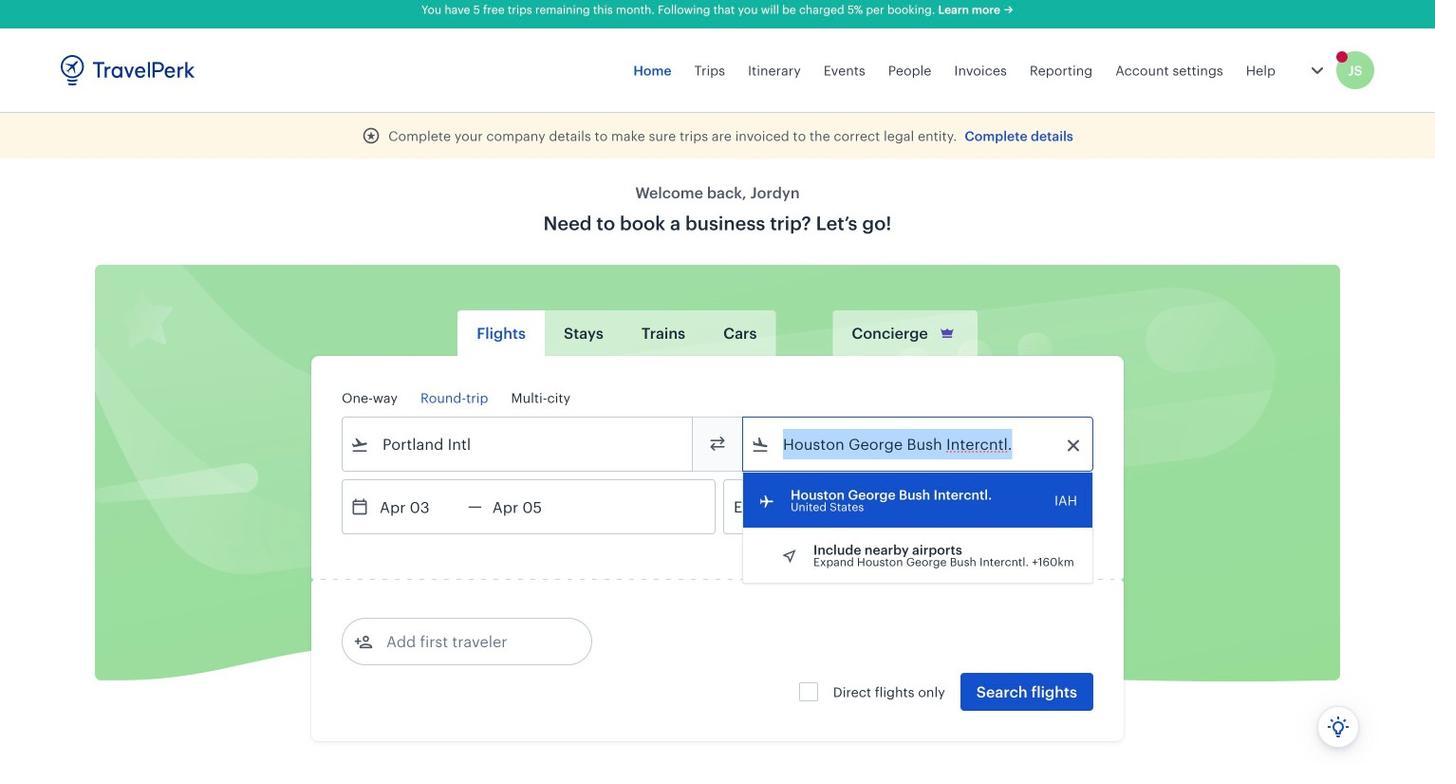 Task type: locate. For each thing, give the bounding box(es) containing it.
Add first traveler search field
[[373, 627, 571, 657]]

Return text field
[[482, 480, 581, 534]]



Task type: describe. For each thing, give the bounding box(es) containing it.
To search field
[[770, 429, 1068, 460]]

Depart text field
[[369, 480, 468, 534]]

From search field
[[369, 429, 667, 460]]



